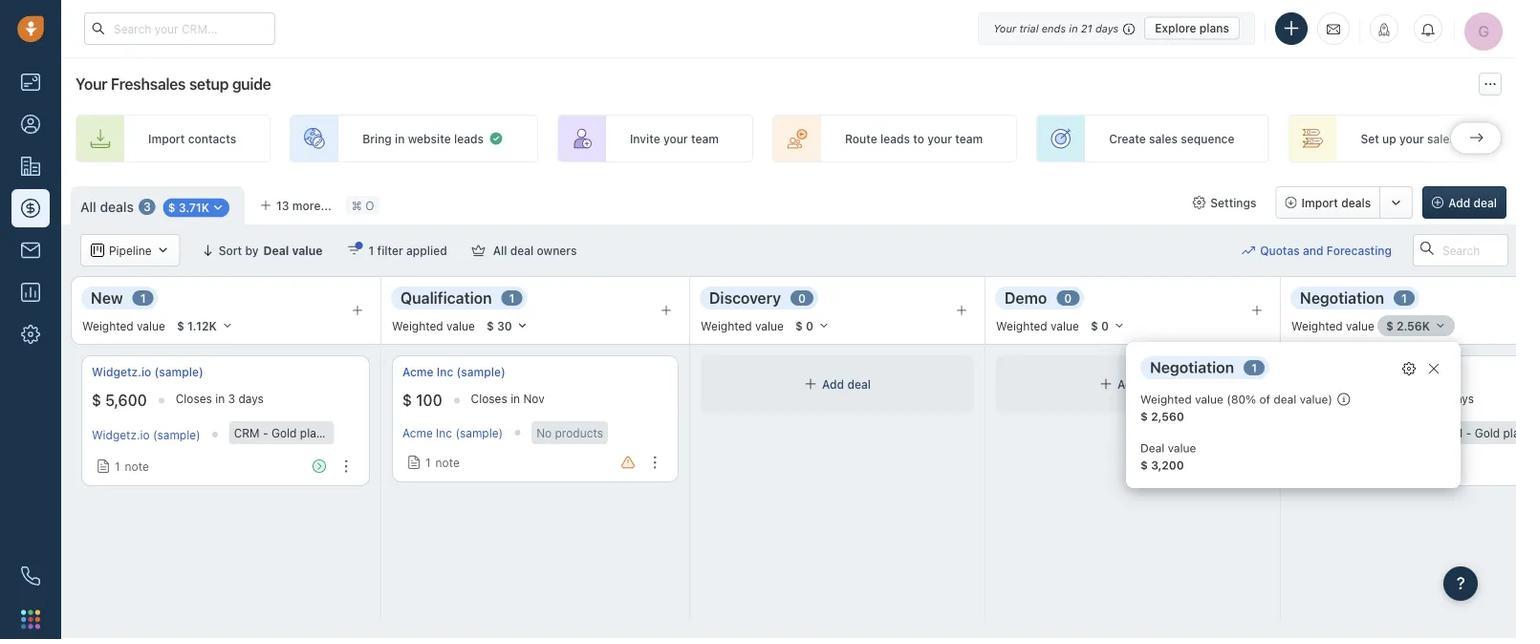 Task type: vqa. For each thing, say whether or not it's contained in the screenshot.
right task
no



Task type: describe. For each thing, give the bounding box(es) containing it.
plan
[[300, 426, 323, 440]]

send email image
[[1327, 21, 1340, 37]]

days for $ 5,600
[[238, 392, 264, 406]]

pipeline button
[[80, 234, 180, 267]]

1 down 100
[[425, 456, 431, 469]]

phone element
[[11, 557, 50, 596]]

deal inside deal value $ 3,200
[[1141, 442, 1165, 455]]

$ 2,560
[[1141, 410, 1184, 424]]

setup
[[189, 75, 229, 93]]

in for $ 3,200
[[1426, 392, 1435, 406]]

$ 30 button
[[478, 315, 537, 337]]

2.56k
[[1397, 319, 1430, 333]]

qualification
[[401, 289, 492, 307]]

what's new image
[[1378, 23, 1391, 36]]

$ 3.71k button
[[163, 198, 229, 217]]

deals for all
[[100, 199, 134, 215]]

1 down $ 5,600
[[115, 460, 120, 473]]

owners
[[537, 244, 577, 257]]

invite
[[630, 132, 660, 145]]

leads inside bring in website leads link
[[454, 132, 484, 145]]

in for $ 5,600
[[215, 392, 225, 406]]

$ 1.12k
[[177, 319, 217, 333]]

2 team from the left
[[955, 132, 983, 145]]

1 up $ 2.56k
[[1402, 292, 1407, 305]]

deal inside button
[[510, 244, 534, 257]]

add for demo
[[1118, 378, 1140, 391]]

3.71k
[[179, 201, 209, 214]]

by
[[245, 244, 259, 257]]

your freshsales setup guide
[[76, 75, 271, 93]]

pipeline
[[109, 244, 152, 257]]

trial
[[1019, 22, 1039, 34]]

$ 1.12k button
[[168, 315, 242, 337]]

add inside button
[[1449, 196, 1471, 209]]

21
[[1081, 22, 1092, 34]]

⌘
[[352, 199, 362, 212]]

phone image
[[21, 567, 40, 586]]

1 horizontal spatial days
[[1096, 22, 1119, 34]]

weighted value (80% of deal value)
[[1141, 393, 1333, 406]]

crm for crm - gold plan monthly (sample)
[[234, 426, 260, 440]]

13
[[276, 199, 289, 212]]

techcave
[[1302, 366, 1354, 379]]

closes in 6 days
[[1386, 392, 1474, 406]]

import contacts
[[148, 132, 236, 145]]

crm for crm - gold pla
[[1437, 426, 1463, 440]]

1 inside button
[[369, 244, 374, 257]]

crm - gold pla
[[1437, 426, 1516, 440]]

closes for $ 3,200
[[1386, 392, 1422, 406]]

6
[[1438, 392, 1446, 406]]

explore plans
[[1155, 22, 1229, 35]]

container_wx8msf4aqz5i3rn1 image inside 1 filter applied button
[[348, 244, 361, 257]]

1 filter applied
[[369, 244, 447, 257]]

products
[[555, 426, 603, 440]]

sort
[[219, 244, 242, 257]]

import for import contacts
[[148, 132, 185, 145]]

route
[[845, 132, 877, 145]]

freshsales
[[111, 75, 186, 93]]

of
[[1260, 393, 1271, 406]]

more...
[[292, 199, 331, 212]]

$ inside $ 1.12k button
[[177, 319, 184, 333]]

crm - gold plan monthly (sample)
[[234, 426, 420, 440]]

13 more... button
[[250, 192, 342, 219]]

no products
[[536, 426, 603, 440]]

import deals group
[[1276, 186, 1413, 219]]

add deal for demo
[[1118, 378, 1166, 391]]

ends
[[1042, 22, 1066, 34]]

2 widgetz.io from the top
[[92, 428, 150, 442]]

add deal for discovery
[[822, 378, 871, 391]]

gold for pla
[[1475, 426, 1500, 440]]

bring in website leads
[[362, 132, 484, 145]]

weighted for new
[[82, 319, 134, 333]]

all deal owners button
[[460, 234, 589, 267]]

weighted value for negotiation
[[1292, 319, 1375, 333]]

techcave (sample)
[[1302, 366, 1406, 379]]

30
[[497, 319, 512, 333]]

Search your CRM... text field
[[84, 12, 275, 45]]

add for discovery
[[822, 378, 844, 391]]

$ 0 button for discovery
[[787, 315, 838, 337]]

plans
[[1200, 22, 1229, 35]]

to
[[913, 132, 924, 145]]

$ 2.56k
[[1386, 319, 1430, 333]]

1 up $ 30 button
[[509, 292, 515, 305]]

new
[[91, 289, 123, 307]]

import contacts link
[[76, 115, 271, 163]]

settings button
[[1183, 186, 1266, 219]]

all for deal
[[493, 244, 507, 257]]

(sample) down closes in nov
[[455, 426, 503, 440]]

2 inc from the top
[[436, 426, 452, 440]]

container_wx8msf4aqz5i3rn1 image inside bring in website leads link
[[488, 131, 504, 146]]

(80%
[[1227, 393, 1256, 406]]

in right bring on the top left of the page
[[395, 132, 405, 145]]

create
[[1109, 132, 1146, 145]]

$ 0 for discovery
[[795, 319, 814, 333]]

and
[[1303, 244, 1324, 257]]

1 inside negotiation dialog
[[1252, 361, 1257, 375]]

freshworks switcher image
[[21, 610, 40, 629]]

demo
[[1005, 289, 1047, 307]]

your inside route leads to your team link
[[928, 132, 952, 145]]

weighted for qualification
[[392, 319, 443, 333]]

no
[[536, 426, 552, 440]]

bring
[[362, 132, 392, 145]]

deal inside button
[[1474, 196, 1497, 209]]

your for your freshsales setup guide
[[76, 75, 107, 93]]

your inside set up your sales pipeline link
[[1400, 132, 1424, 145]]

$ inside deal value $ 3,200
[[1141, 459, 1148, 472]]

(sample) down $ 100 at the bottom left
[[373, 426, 420, 440]]

closes for $ 5,600
[[176, 392, 212, 406]]

$ 3,200
[[1302, 392, 1357, 410]]

set up your sales pipeline link
[[1288, 115, 1516, 163]]

filter
[[377, 244, 403, 257]]

create sales sequence link
[[1037, 115, 1269, 163]]

1 sales from the left
[[1149, 132, 1178, 145]]

route leads to your team link
[[772, 115, 1017, 163]]

(sample) down $ 2.56k
[[1357, 366, 1406, 379]]

your trial ends in 21 days
[[993, 22, 1119, 34]]

$ 30
[[487, 319, 512, 333]]

pla
[[1503, 426, 1516, 440]]

import deals
[[1302, 196, 1371, 209]]

forecasting
[[1327, 244, 1392, 257]]

settings
[[1211, 196, 1257, 209]]

2 acme inc (sample) from the top
[[402, 426, 503, 440]]

techcave (sample) link
[[1302, 364, 1406, 381]]

applied
[[406, 244, 447, 257]]

pipeline
[[1459, 132, 1503, 145]]

1 acme inc (sample) link from the top
[[402, 364, 506, 381]]

$ inside $ 2.56k button
[[1386, 319, 1394, 333]]

guide
[[232, 75, 271, 93]]



Task type: locate. For each thing, give the bounding box(es) containing it.
your right "invite"
[[663, 132, 688, 145]]

import for import deals
[[1302, 196, 1338, 209]]

quotas and forecasting link
[[1242, 234, 1411, 267]]

- left plan
[[263, 426, 268, 440]]

1 acme inc (sample) from the top
[[402, 366, 506, 379]]

inc up 100
[[437, 366, 453, 379]]

container_wx8msf4aqz5i3rn1 image inside quotas and forecasting link
[[1242, 244, 1255, 257]]

1 horizontal spatial sales
[[1427, 132, 1456, 145]]

add deal
[[1449, 196, 1497, 209], [822, 378, 871, 391], [1118, 378, 1166, 391]]

your left trial
[[993, 22, 1016, 34]]

1 horizontal spatial note
[[436, 456, 460, 469]]

1 horizontal spatial closes
[[471, 392, 507, 406]]

0 horizontal spatial all
[[80, 199, 96, 215]]

container_wx8msf4aqz5i3rn1 image right value)
[[1337, 393, 1351, 406]]

add deal inside button
[[1449, 196, 1497, 209]]

widgetz.io up $ 5,600
[[92, 366, 151, 379]]

0 vertical spatial negotiation
[[1300, 289, 1384, 307]]

acme down $ 100 at the bottom left
[[402, 426, 433, 440]]

acme up $ 100 at the bottom left
[[402, 366, 434, 379]]

1 horizontal spatial negotiation
[[1300, 289, 1384, 307]]

container_wx8msf4aqz5i3rn1 image inside negotiation dialog
[[1337, 393, 1351, 406]]

all for deals
[[80, 199, 96, 215]]

0 vertical spatial acme inc (sample)
[[402, 366, 506, 379]]

3,200 down 2,560
[[1151, 459, 1184, 472]]

container_wx8msf4aqz5i3rn1 image inside pipeline "dropdown button"
[[91, 244, 104, 257]]

⌘ o
[[352, 199, 374, 212]]

3,200 down techcave
[[1316, 392, 1357, 410]]

acme inc (sample) up 100
[[402, 366, 506, 379]]

closes
[[176, 392, 212, 406], [471, 392, 507, 406], [1386, 392, 1422, 406]]

your for your trial ends in 21 days
[[993, 22, 1016, 34]]

crm down 6
[[1437, 426, 1463, 440]]

$ 0 button for demo
[[1082, 315, 1134, 337]]

weighted value for discovery
[[701, 319, 784, 333]]

0 vertical spatial widgetz.io (sample)
[[92, 366, 203, 379]]

0 vertical spatial all
[[80, 199, 96, 215]]

negotiation up 'weighted value (80% of deal value)'
[[1150, 359, 1234, 377]]

1 vertical spatial negotiation
[[1150, 359, 1234, 377]]

sequence
[[1181, 132, 1235, 145]]

weighted down demo
[[996, 319, 1048, 333]]

1 horizontal spatial 3
[[228, 392, 235, 406]]

import
[[148, 132, 185, 145], [1302, 196, 1338, 209]]

all deals 3
[[80, 199, 151, 215]]

2 gold from the left
[[1475, 426, 1500, 440]]

3 right all deals link
[[143, 200, 151, 214]]

0 horizontal spatial gold
[[272, 426, 297, 440]]

2 - from the left
[[1466, 426, 1472, 440]]

quotas
[[1260, 244, 1300, 257]]

weighted value for new
[[82, 319, 165, 333]]

closes for $ 100
[[471, 392, 507, 406]]

widgetz.io down $ 5,600
[[92, 428, 150, 442]]

1 left the filter
[[369, 244, 374, 257]]

deal
[[263, 244, 289, 257], [1141, 442, 1165, 455]]

(sample) up closes in 3 days at left bottom
[[154, 366, 203, 379]]

1 horizontal spatial gold
[[1475, 426, 1500, 440]]

1 note
[[425, 456, 460, 469], [115, 460, 149, 473]]

1 your from the left
[[663, 132, 688, 145]]

1 filter applied button
[[335, 234, 460, 267]]

2 acme inc (sample) link from the top
[[402, 426, 503, 440]]

1 vertical spatial import
[[1302, 196, 1338, 209]]

4 weighted value from the left
[[996, 319, 1079, 333]]

leads inside route leads to your team link
[[880, 132, 910, 145]]

widgetz.io (sample) down the 5,600
[[92, 428, 200, 442]]

weighted for discovery
[[701, 319, 752, 333]]

1 vertical spatial all
[[493, 244, 507, 257]]

0 horizontal spatial import
[[148, 132, 185, 145]]

- left pla
[[1466, 426, 1472, 440]]

weighted down qualification
[[392, 319, 443, 333]]

days right 21 at the right top of the page
[[1096, 22, 1119, 34]]

2 sales from the left
[[1427, 132, 1456, 145]]

weighted inside negotiation dialog
[[1141, 393, 1192, 406]]

1 right new
[[140, 292, 146, 305]]

value)
[[1300, 393, 1333, 406]]

in left nov
[[511, 392, 520, 406]]

closes right the 5,600
[[176, 392, 212, 406]]

$ inside $ 30 button
[[487, 319, 494, 333]]

days up the crm - gold plan monthly (sample)
[[238, 392, 264, 406]]

1 horizontal spatial 1 note
[[425, 456, 460, 469]]

container_wx8msf4aqz5i3rn1 image
[[488, 131, 504, 146], [1192, 196, 1206, 209], [211, 201, 225, 214], [91, 244, 104, 257], [348, 244, 361, 257], [1337, 393, 1351, 406], [97, 460, 110, 473]]

container_wx8msf4aqz5i3rn1 image down $ 5,600
[[97, 460, 110, 473]]

0 horizontal spatial your
[[76, 75, 107, 93]]

negotiation dialog
[[1126, 342, 1461, 489]]

2 weighted value from the left
[[392, 319, 475, 333]]

weighted value down qualification
[[392, 319, 475, 333]]

days for $ 3,200
[[1449, 392, 1474, 406]]

2 $ 0 button from the left
[[1082, 315, 1134, 337]]

1 vertical spatial widgetz.io
[[92, 428, 150, 442]]

1 horizontal spatial leads
[[880, 132, 910, 145]]

o
[[365, 199, 374, 212]]

$ 100
[[402, 392, 442, 410]]

2 horizontal spatial days
[[1449, 392, 1474, 406]]

2 leads from the left
[[880, 132, 910, 145]]

1 horizontal spatial deals
[[1341, 196, 1371, 209]]

3 your from the left
[[1400, 132, 1424, 145]]

0 horizontal spatial add
[[822, 378, 844, 391]]

0 vertical spatial 3
[[143, 200, 151, 214]]

1 vertical spatial 3,200
[[1151, 459, 1184, 472]]

bring in website leads link
[[290, 115, 538, 163]]

nov
[[523, 392, 545, 406]]

3,200 inside deal value $ 3,200
[[1151, 459, 1184, 472]]

create sales sequence
[[1109, 132, 1235, 145]]

weighted
[[82, 319, 134, 333], [392, 319, 443, 333], [701, 319, 752, 333], [996, 319, 1048, 333], [1292, 319, 1343, 333], [1141, 393, 1192, 406]]

0 horizontal spatial closes
[[176, 392, 212, 406]]

weighted up 2,560
[[1141, 393, 1192, 406]]

0 vertical spatial deal
[[263, 244, 289, 257]]

1 inc from the top
[[437, 366, 453, 379]]

(sample) down closes in 3 days at left bottom
[[153, 428, 200, 442]]

1 horizontal spatial 3,200
[[1316, 392, 1357, 410]]

2 horizontal spatial your
[[1400, 132, 1424, 145]]

1 vertical spatial acme
[[402, 426, 433, 440]]

deals
[[1341, 196, 1371, 209], [100, 199, 134, 215]]

2 widgetz.io (sample) from the top
[[92, 428, 200, 442]]

1 horizontal spatial -
[[1466, 426, 1472, 440]]

0 horizontal spatial deal
[[263, 244, 289, 257]]

weighted for demo
[[996, 319, 1048, 333]]

import up the quotas and forecasting
[[1302, 196, 1338, 209]]

$ 0
[[795, 319, 814, 333], [1091, 319, 1109, 333]]

gold left pla
[[1475, 426, 1500, 440]]

widgetz.io (sample)
[[92, 366, 203, 379], [92, 428, 200, 442]]

set up your sales pipeline
[[1361, 132, 1503, 145]]

closes in nov
[[471, 392, 545, 406]]

3 down $ 1.12k button on the left of the page
[[228, 392, 235, 406]]

container_wx8msf4aqz5i3rn1 image right website
[[488, 131, 504, 146]]

3 for deals
[[143, 200, 151, 214]]

$ 3.71k
[[168, 201, 209, 214]]

all up pipeline "dropdown button"
[[80, 199, 96, 215]]

1 acme from the top
[[402, 366, 434, 379]]

1 crm from the left
[[234, 426, 260, 440]]

sales right the create
[[1149, 132, 1178, 145]]

container_wx8msf4aqz5i3rn1 image left settings
[[1192, 196, 1206, 209]]

weighted value for demo
[[996, 319, 1079, 333]]

in down $ 1.12k button on the left of the page
[[215, 392, 225, 406]]

3 weighted value from the left
[[701, 319, 784, 333]]

gold for plan
[[272, 426, 297, 440]]

weighted up techcave
[[1292, 319, 1343, 333]]

- for crm - gold pla
[[1466, 426, 1472, 440]]

in left 21 at the right top of the page
[[1069, 22, 1078, 34]]

1 horizontal spatial all
[[493, 244, 507, 257]]

weighted for negotiation
[[1292, 319, 1343, 333]]

0 horizontal spatial 3,200
[[1151, 459, 1184, 472]]

2 widgetz.io (sample) link from the top
[[92, 428, 200, 442]]

2 horizontal spatial add deal
[[1449, 196, 1497, 209]]

1 weighted value from the left
[[82, 319, 165, 333]]

Search field
[[1413, 234, 1509, 267]]

5 weighted value from the left
[[1292, 319, 1375, 333]]

website
[[408, 132, 451, 145]]

container_wx8msf4aqz5i3rn1 image left "pipeline"
[[91, 244, 104, 257]]

closes in 3 days
[[176, 392, 264, 406]]

weighted value down demo
[[996, 319, 1079, 333]]

note for $ 100
[[436, 456, 460, 469]]

1 up (80%
[[1252, 361, 1257, 375]]

route leads to your team
[[845, 132, 983, 145]]

note for $ 5,600
[[125, 460, 149, 473]]

negotiation down quotas and forecasting link
[[1300, 289, 1384, 307]]

discovery
[[709, 289, 781, 307]]

0 vertical spatial your
[[993, 22, 1016, 34]]

2 horizontal spatial add
[[1449, 196, 1471, 209]]

crm down closes in 3 days at left bottom
[[234, 426, 260, 440]]

1 horizontal spatial add
[[1118, 378, 1140, 391]]

2 crm from the left
[[1437, 426, 1463, 440]]

widgetz.io (sample) up the 5,600
[[92, 366, 203, 379]]

0 horizontal spatial 3
[[143, 200, 151, 214]]

acme inc (sample) down 100
[[402, 426, 503, 440]]

0 horizontal spatial negotiation
[[1150, 359, 1234, 377]]

leads left to
[[880, 132, 910, 145]]

in left 6
[[1426, 392, 1435, 406]]

your left freshsales
[[76, 75, 107, 93]]

your right to
[[928, 132, 952, 145]]

0 horizontal spatial deals
[[100, 199, 134, 215]]

2 $ 0 from the left
[[1091, 319, 1109, 333]]

1 $ 0 from the left
[[795, 319, 814, 333]]

all inside button
[[493, 244, 507, 257]]

0 vertical spatial inc
[[437, 366, 453, 379]]

widgetz.io
[[92, 366, 151, 379], [92, 428, 150, 442]]

contacts
[[188, 132, 236, 145]]

deal down $ 2,560
[[1141, 442, 1165, 455]]

0 horizontal spatial 1 note
[[115, 460, 149, 473]]

closes left nov
[[471, 392, 507, 406]]

import left contacts
[[148, 132, 185, 145]]

0 vertical spatial import
[[148, 132, 185, 145]]

2 closes from the left
[[471, 392, 507, 406]]

monthly
[[326, 426, 370, 440]]

1 horizontal spatial import
[[1302, 196, 1338, 209]]

$ 3.71k button
[[157, 196, 235, 218]]

your right up
[[1400, 132, 1424, 145]]

0 vertical spatial acme
[[402, 366, 434, 379]]

1 horizontal spatial team
[[955, 132, 983, 145]]

1 horizontal spatial $ 0
[[1091, 319, 1109, 333]]

weighted value down discovery
[[701, 319, 784, 333]]

1 widgetz.io (sample) from the top
[[92, 366, 203, 379]]

1 note down the 5,600
[[115, 460, 149, 473]]

1 horizontal spatial crm
[[1437, 426, 1463, 440]]

in
[[1069, 22, 1078, 34], [395, 132, 405, 145], [215, 392, 225, 406], [511, 392, 520, 406], [1426, 392, 1435, 406]]

0 vertical spatial widgetz.io (sample) link
[[92, 364, 203, 381]]

0 horizontal spatial days
[[238, 392, 264, 406]]

3,200
[[1316, 392, 1357, 410], [1151, 459, 1184, 472]]

sales left pipeline
[[1427, 132, 1456, 145]]

in for $ 100
[[511, 392, 520, 406]]

100
[[416, 392, 442, 410]]

$ 2.56k button
[[1378, 315, 1455, 337]]

container_wx8msf4aqz5i3rn1 image
[[156, 244, 170, 257], [472, 244, 485, 257], [1242, 244, 1255, 257], [1402, 362, 1416, 376], [1427, 362, 1441, 376], [804, 378, 817, 391], [1099, 378, 1113, 391], [407, 456, 421, 469]]

1 closes from the left
[[176, 392, 212, 406]]

0 horizontal spatial note
[[125, 460, 149, 473]]

all deals link
[[80, 198, 134, 217]]

1 vertical spatial 3
[[228, 392, 235, 406]]

1 gold from the left
[[272, 426, 297, 440]]

container_wx8msf4aqz5i3rn1 image right the 3.71k
[[211, 201, 225, 214]]

note down the 5,600
[[125, 460, 149, 473]]

weighted value up techcave
[[1292, 319, 1375, 333]]

invite your team
[[630, 132, 719, 145]]

-
[[263, 426, 268, 440], [1466, 426, 1472, 440]]

5,600
[[105, 392, 147, 410]]

note down 100
[[436, 456, 460, 469]]

$ 0 button
[[787, 315, 838, 337], [1082, 315, 1134, 337]]

all left owners
[[493, 244, 507, 257]]

inc down 100
[[436, 426, 452, 440]]

1 vertical spatial acme inc (sample)
[[402, 426, 503, 440]]

1 horizontal spatial your
[[993, 22, 1016, 34]]

- for crm - gold plan monthly (sample)
[[263, 426, 268, 440]]

widgetz.io (sample) link down the 5,600
[[92, 428, 200, 442]]

weighted value for qualification
[[392, 319, 475, 333]]

1 horizontal spatial add deal
[[1118, 378, 1166, 391]]

sales
[[1149, 132, 1178, 145], [1427, 132, 1456, 145]]

0 horizontal spatial your
[[663, 132, 688, 145]]

1 note down 100
[[425, 456, 460, 469]]

1 - from the left
[[263, 426, 268, 440]]

2 horizontal spatial closes
[[1386, 392, 1422, 406]]

1 vertical spatial deal
[[1141, 442, 1165, 455]]

$ inside $ 3.71k button
[[168, 201, 176, 214]]

1 vertical spatial widgetz.io (sample) link
[[92, 428, 200, 442]]

3 closes from the left
[[1386, 392, 1422, 406]]

import inside button
[[1302, 196, 1338, 209]]

0 horizontal spatial -
[[263, 426, 268, 440]]

weighted value
[[82, 319, 165, 333], [392, 319, 475, 333], [701, 319, 784, 333], [996, 319, 1079, 333], [1292, 319, 1375, 333]]

0 horizontal spatial add deal
[[822, 378, 871, 391]]

deal value $ 3,200
[[1141, 442, 1196, 472]]

$ 5,600
[[92, 392, 147, 410]]

3 inside all deals 3
[[143, 200, 151, 214]]

container_wx8msf4aqz5i3rn1 image inside settings popup button
[[1192, 196, 1206, 209]]

1.12k
[[187, 319, 217, 333]]

team right to
[[955, 132, 983, 145]]

acme inc (sample) link
[[402, 364, 506, 381], [402, 426, 503, 440]]

negotiation inside dialog
[[1150, 359, 1234, 377]]

quotas and forecasting
[[1260, 244, 1392, 257]]

acme inc (sample) link down 100
[[402, 426, 503, 440]]

1 note for $ 5,600
[[115, 460, 149, 473]]

1 widgetz.io from the top
[[92, 366, 151, 379]]

deals for import
[[1341, 196, 1371, 209]]

add deal button
[[1423, 186, 1507, 219]]

1 $ 0 button from the left
[[787, 315, 838, 337]]

container_wx8msf4aqz5i3rn1 image inside the all deal owners button
[[472, 244, 485, 257]]

note
[[436, 456, 460, 469], [125, 460, 149, 473]]

explore plans link
[[1145, 17, 1240, 40]]

(sample)
[[154, 366, 203, 379], [457, 366, 506, 379], [1357, 366, 1406, 379], [455, 426, 503, 440], [373, 426, 420, 440], [153, 428, 200, 442]]

2 your from the left
[[928, 132, 952, 145]]

0 vertical spatial acme inc (sample) link
[[402, 364, 506, 381]]

2,560
[[1151, 410, 1184, 424]]

widgetz.io (sample) link up the 5,600
[[92, 364, 203, 381]]

container_wx8msf4aqz5i3rn1 image inside $ 3.71k button
[[211, 201, 225, 214]]

deal inside negotiation dialog
[[1274, 393, 1297, 406]]

1 note for $ 100
[[425, 456, 460, 469]]

deals up forecasting
[[1341, 196, 1371, 209]]

0 horizontal spatial $ 0 button
[[787, 315, 838, 337]]

1 leads from the left
[[454, 132, 484, 145]]

1
[[369, 244, 374, 257], [140, 292, 146, 305], [509, 292, 515, 305], [1402, 292, 1407, 305], [1252, 361, 1257, 375], [425, 456, 431, 469], [115, 460, 120, 473]]

0 horizontal spatial team
[[691, 132, 719, 145]]

0 vertical spatial 3,200
[[1316, 392, 1357, 410]]

deal right by
[[263, 244, 289, 257]]

1 horizontal spatial $ 0 button
[[1082, 315, 1134, 337]]

container_wx8msf4aqz5i3rn1 image left the filter
[[348, 244, 361, 257]]

3 for in
[[228, 392, 235, 406]]

0
[[798, 292, 806, 305], [1064, 292, 1072, 305], [806, 319, 814, 333], [1101, 319, 1109, 333]]

0 horizontal spatial sales
[[1149, 132, 1178, 145]]

2 acme from the top
[[402, 426, 433, 440]]

closes left 6
[[1386, 392, 1422, 406]]

1 vertical spatial your
[[76, 75, 107, 93]]

1 vertical spatial inc
[[436, 426, 452, 440]]

1 horizontal spatial deal
[[1141, 442, 1165, 455]]

deals up "pipeline"
[[100, 199, 134, 215]]

$
[[168, 201, 176, 214], [177, 319, 184, 333], [487, 319, 494, 333], [795, 319, 803, 333], [1091, 319, 1098, 333], [1386, 319, 1394, 333], [92, 392, 101, 410], [402, 392, 412, 410], [1302, 392, 1312, 410], [1141, 410, 1148, 424], [1141, 459, 1148, 472]]

value inside deal value $ 3,200
[[1168, 442, 1196, 455]]

days right 6
[[1449, 392, 1474, 406]]

widgetz.io (sample) link
[[92, 364, 203, 381], [92, 428, 200, 442]]

0 vertical spatial widgetz.io
[[92, 366, 151, 379]]

add
[[1449, 196, 1471, 209], [822, 378, 844, 391], [1118, 378, 1140, 391]]

weighted down discovery
[[701, 319, 752, 333]]

weighted down new
[[82, 319, 134, 333]]

inc
[[437, 366, 453, 379], [436, 426, 452, 440]]

0 horizontal spatial leads
[[454, 132, 484, 145]]

up
[[1382, 132, 1397, 145]]

gold left plan
[[272, 426, 297, 440]]

weighted value down new
[[82, 319, 165, 333]]

1 vertical spatial acme inc (sample) link
[[402, 426, 503, 440]]

1 vertical spatial widgetz.io (sample)
[[92, 428, 200, 442]]

(sample) up closes in nov
[[457, 366, 506, 379]]

deal
[[1474, 196, 1497, 209], [510, 244, 534, 257], [847, 378, 871, 391], [1143, 378, 1166, 391], [1274, 393, 1297, 406]]

leads right website
[[454, 132, 484, 145]]

all deal owners
[[493, 244, 577, 257]]

container_wx8msf4aqz5i3rn1 image inside pipeline "dropdown button"
[[156, 244, 170, 257]]

your
[[663, 132, 688, 145], [928, 132, 952, 145], [1400, 132, 1424, 145]]

deals inside button
[[1341, 196, 1371, 209]]

import deals button
[[1276, 186, 1381, 219]]

sort by deal value
[[219, 244, 323, 257]]

your inside invite your team link
[[663, 132, 688, 145]]

1 team from the left
[[691, 132, 719, 145]]

acme inc (sample) link up 100
[[402, 364, 506, 381]]

0 horizontal spatial crm
[[234, 426, 260, 440]]

1 widgetz.io (sample) link from the top
[[92, 364, 203, 381]]

team right "invite"
[[691, 132, 719, 145]]

1 horizontal spatial your
[[928, 132, 952, 145]]

$ 0 for demo
[[1091, 319, 1109, 333]]

explore
[[1155, 22, 1197, 35]]

0 horizontal spatial $ 0
[[795, 319, 814, 333]]



